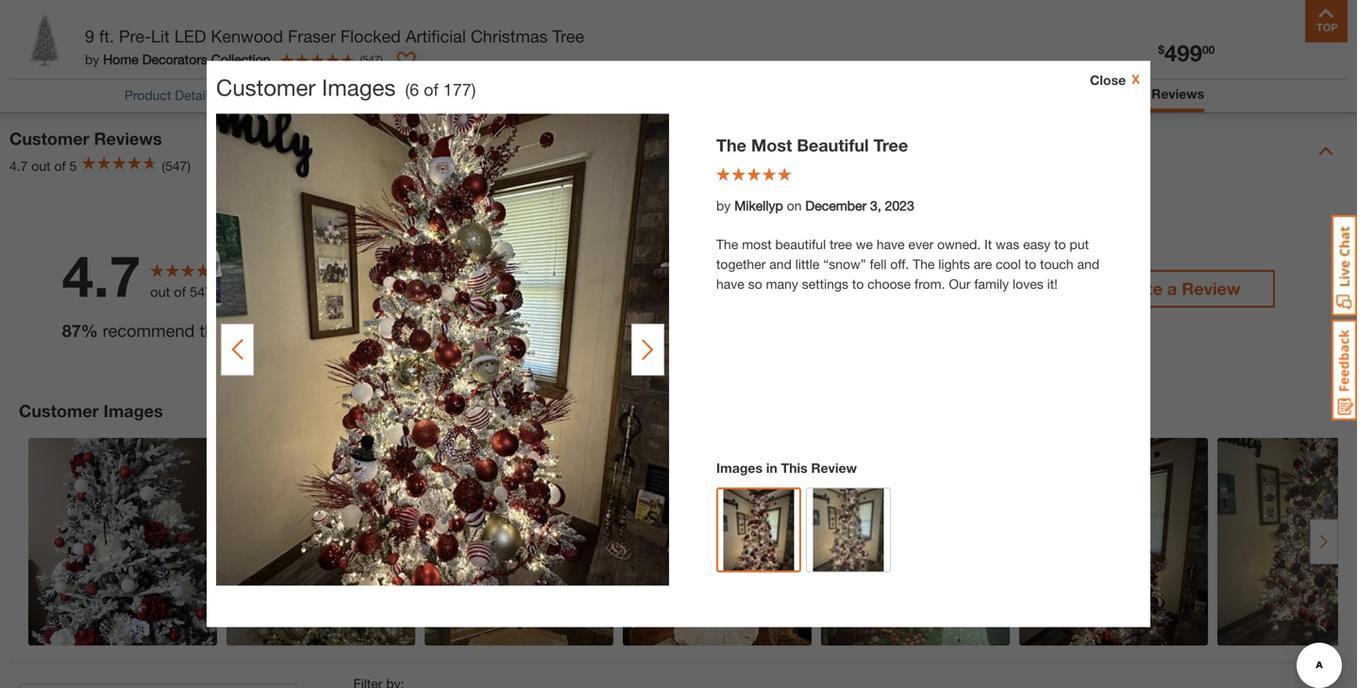 Task type: locate. For each thing, give the bounding box(es) containing it.
on
[[787, 198, 802, 213]]

1 vertical spatial (
[[405, 79, 410, 100]]

0 vertical spatial )
[[380, 53, 383, 65]]

(547)
[[162, 158, 191, 173]]

)
[[380, 53, 383, 65], [472, 79, 476, 100]]

fell
[[870, 256, 887, 272]]

a
[[1168, 278, 1177, 299]]

0 vertical spatial the
[[716, 135, 747, 155]]

review right this at the bottom right of the page
[[811, 460, 857, 476]]

and down put at top right
[[1077, 256, 1100, 272]]

to down "snow"
[[852, 276, 864, 292]]

have up off.
[[877, 236, 905, 252]]

2 horizontal spatial images
[[716, 460, 763, 476]]

have down together
[[716, 276, 745, 292]]

1 horizontal spatial to
[[1025, 256, 1037, 272]]

0 vertical spatial by
[[85, 51, 99, 67]]

1 horizontal spatial reviews
[[1152, 86, 1205, 101]]

the up together
[[716, 236, 738, 252]]

1 horizontal spatial out
[[150, 284, 170, 300]]

1 vertical spatial have
[[716, 276, 745, 292]]

1 vertical spatial out
[[150, 284, 170, 300]]

cool
[[996, 256, 1021, 272]]

5 star icon image from the top
[[371, 347, 389, 366]]

1 horizontal spatial 4.7
[[62, 242, 141, 309]]

customer reviews down $
[[1086, 86, 1205, 101]]

by
[[85, 51, 99, 67], [716, 198, 731, 213]]

1 horizontal spatial and
[[1077, 256, 1100, 272]]

tree right christmas
[[553, 26, 584, 46]]

touch
[[1040, 256, 1074, 272]]

1 horizontal spatial review
[[1182, 278, 1241, 299]]

0 horizontal spatial customer reviews
[[9, 128, 162, 148]]

to
[[1054, 236, 1066, 252], [1025, 256, 1037, 272], [852, 276, 864, 292]]

0 vertical spatial customer reviews
[[1086, 86, 1205, 101]]

most
[[751, 135, 792, 155]]

images for customer images ( 6 of 177 )
[[322, 74, 396, 101]]

the most beautiful tree we have ever owned. it was easy to put together and little "snow" fell off. the lights are cool to touch and have so many settings to choose from. our family loves it!
[[716, 236, 1100, 292]]

6
[[410, 79, 419, 100]]

recommend
[[103, 321, 195, 341]]

3 star icon image from the top
[[371, 279, 389, 298]]

by down 9
[[85, 51, 99, 67]]

2 star icon image from the top
[[371, 245, 389, 264]]

product
[[124, 87, 171, 103]]

2 horizontal spatial to
[[1054, 236, 1066, 252]]

1 vertical spatial 4.7
[[62, 242, 141, 309]]

star icon image
[[371, 211, 389, 230], [371, 245, 389, 264], [371, 279, 389, 298], [371, 313, 389, 332], [371, 347, 389, 366]]

2 horizontal spatial of
[[424, 79, 439, 100]]

0 horizontal spatial reviews
[[94, 128, 162, 148]]

customer reviews
[[1086, 86, 1205, 101], [9, 128, 162, 148]]

by home decorators collection
[[85, 51, 270, 67]]

tree
[[830, 236, 852, 252]]

many
[[766, 276, 798, 292]]

2 and from the left
[[1077, 256, 1100, 272]]

the
[[716, 135, 747, 155], [716, 236, 738, 252], [913, 256, 935, 272]]

to left put at top right
[[1054, 236, 1066, 252]]

by inside customer images main content
[[716, 198, 731, 213]]

0 horizontal spatial and
[[770, 256, 792, 272]]

1 horizontal spatial by
[[716, 198, 731, 213]]

and up many
[[770, 256, 792, 272]]

customer
[[216, 74, 316, 101], [1086, 86, 1148, 101], [9, 128, 89, 148], [19, 400, 99, 421]]

out
[[31, 158, 51, 173], [150, 284, 170, 300]]

499
[[1165, 39, 1202, 66]]

images down ( 547 )
[[322, 74, 396, 101]]

the down the ever
[[913, 256, 935, 272]]

9
[[85, 26, 94, 46]]

547
[[363, 53, 380, 65], [190, 284, 213, 300]]

the most beautiful tree
[[716, 135, 908, 155]]

decorators
[[142, 51, 208, 67]]

0 horizontal spatial (
[[360, 53, 363, 65]]

0 horizontal spatial by
[[85, 51, 99, 67]]

reviews down 499
[[1152, 86, 1205, 101]]

1 horizontal spatial thumbnail image
[[813, 488, 884, 583]]

2 vertical spatial the
[[913, 256, 935, 272]]

1 horizontal spatial (
[[405, 79, 410, 100]]

9 ft. pre-lit led kenwood fraser flocked artificial christmas tree
[[85, 26, 584, 46]]

this
[[781, 460, 808, 476]]

1 horizontal spatial 5
[[353, 212, 362, 230]]

customer reviews up the 4.7 out of 5
[[9, 128, 162, 148]]

customer inside main content
[[216, 74, 316, 101]]

thumbnail image
[[813, 488, 884, 583], [723, 489, 794, 584]]

ever
[[909, 236, 934, 252]]

2 vertical spatial images
[[716, 460, 763, 476]]

0 horizontal spatial images
[[104, 400, 163, 421]]

navigation
[[538, 0, 819, 63]]

details
[[175, 87, 215, 103]]

tree right beautiful
[[874, 135, 908, 155]]

3,
[[870, 198, 881, 213]]

1 vertical spatial of
[[54, 158, 66, 173]]

most
[[742, 236, 772, 252]]

loves
[[1013, 276, 1044, 292]]

artificial
[[406, 26, 466, 46]]

december
[[806, 198, 867, 213]]

by left mikellyp
[[716, 198, 731, 213]]

reviews
[[1152, 86, 1205, 101], [94, 128, 162, 148]]

( left 177
[[405, 79, 410, 100]]

0 vertical spatial to
[[1054, 236, 1066, 252]]

thumbnail image down images in this review
[[813, 488, 884, 583]]

reviews down product
[[94, 128, 162, 148]]

tree
[[553, 26, 584, 46], [874, 135, 908, 155]]

lit
[[151, 26, 170, 46]]

0 horizontal spatial 547
[[190, 284, 213, 300]]

write
[[1120, 278, 1163, 299]]

0 vertical spatial have
[[877, 236, 905, 252]]

star icon image for 2
[[371, 313, 389, 332]]

choose
[[868, 276, 911, 292]]

0 horizontal spatial review
[[811, 460, 857, 476]]

mikellyp
[[735, 198, 783, 213]]

547 left reviews
[[190, 284, 213, 300]]

0 horizontal spatial 4.7
[[9, 158, 28, 173]]

0 vertical spatial review
[[1182, 278, 1241, 299]]

) right 6
[[472, 79, 476, 100]]

0 vertical spatial reviews
[[1152, 86, 1205, 101]]

1 vertical spatial tree
[[874, 135, 908, 155]]

images for customer images
[[104, 400, 163, 421]]

1 and from the left
[[770, 256, 792, 272]]

1 star icon image from the top
[[371, 211, 389, 230]]

0 vertical spatial 5
[[69, 158, 77, 173]]

it!
[[1047, 276, 1058, 292]]

review right a
[[1182, 278, 1241, 299]]

star icon image for 3
[[371, 279, 389, 298]]

1 vertical spatial the
[[716, 236, 738, 252]]

0 horizontal spatial to
[[852, 276, 864, 292]]

review inside customer images main content
[[811, 460, 857, 476]]

put
[[1070, 236, 1089, 252]]

off.
[[890, 256, 909, 272]]

fraser
[[288, 26, 336, 46]]

2 vertical spatial of
[[174, 284, 186, 300]]

4 star icon image from the top
[[371, 313, 389, 332]]

1 vertical spatial images
[[104, 400, 163, 421]]

0 horizontal spatial have
[[716, 276, 745, 292]]

1 vertical spatial )
[[472, 79, 476, 100]]

(
[[360, 53, 363, 65], [405, 79, 410, 100]]

) inside customer images ( 6 of 177 )
[[472, 79, 476, 100]]

images down recommend
[[104, 400, 163, 421]]

out of 547 reviews
[[150, 284, 263, 300]]

1 horizontal spatial tree
[[874, 135, 908, 155]]

close
[[1090, 72, 1126, 88]]

1 vertical spatial customer reviews
[[9, 128, 162, 148]]

product details button
[[124, 85, 215, 105], [124, 85, 215, 105]]

87 % recommend this product
[[62, 321, 291, 341]]

1 horizontal spatial images
[[322, 74, 396, 101]]

4.7 for 4.7 out of 5
[[9, 158, 28, 173]]

to up loves
[[1025, 256, 1037, 272]]

easy
[[1023, 236, 1051, 252]]

0 vertical spatial (
[[360, 53, 363, 65]]

of
[[424, 79, 439, 100], [54, 158, 66, 173], [174, 284, 186, 300]]

1 vertical spatial 547
[[190, 284, 213, 300]]

5
[[69, 158, 77, 173], [353, 212, 362, 230]]

1 horizontal spatial )
[[472, 79, 476, 100]]

0 vertical spatial tree
[[553, 26, 584, 46]]

it
[[985, 236, 992, 252]]

1 vertical spatial reviews
[[94, 128, 162, 148]]

images left in
[[716, 460, 763, 476]]

1 vertical spatial by
[[716, 198, 731, 213]]

0 horizontal spatial )
[[380, 53, 383, 65]]

1 vertical spatial review
[[811, 460, 857, 476]]

customer reviews button
[[1086, 84, 1205, 108], [1086, 84, 1205, 104]]

are
[[974, 256, 992, 272]]

customer images ( 6 of 177 )
[[216, 74, 476, 101]]

live chat image
[[1332, 215, 1357, 316]]

16
[[965, 280, 982, 298]]

4.7
[[9, 158, 28, 173], [62, 242, 141, 309]]

0 vertical spatial 4.7
[[9, 158, 28, 173]]

home
[[103, 51, 139, 67]]

images in this review
[[716, 460, 857, 476]]

the left most
[[716, 135, 747, 155]]

0 vertical spatial of
[[424, 79, 439, 100]]

547 down the flocked
[[363, 53, 380, 65]]

) down the flocked
[[380, 53, 383, 65]]

0 horizontal spatial out
[[31, 158, 51, 173]]

1 horizontal spatial have
[[877, 236, 905, 252]]

thumbnail image down in
[[723, 489, 794, 584]]

( down the flocked
[[360, 53, 363, 65]]

0 vertical spatial 547
[[363, 53, 380, 65]]

beautiful
[[775, 236, 826, 252]]

0 horizontal spatial 5
[[69, 158, 77, 173]]

0 vertical spatial images
[[322, 74, 396, 101]]

00
[[1202, 43, 1215, 56]]

1 horizontal spatial 547
[[363, 53, 380, 65]]

specifications button
[[436, 85, 519, 105], [436, 85, 519, 105]]

star icon image for 5
[[371, 211, 389, 230]]

settings
[[802, 276, 849, 292]]



Task type: describe. For each thing, give the bounding box(es) containing it.
2023
[[885, 198, 915, 213]]

specifications
[[436, 87, 519, 103]]

4.7 for 4.7
[[62, 242, 141, 309]]

kenwood
[[211, 26, 283, 46]]

collection
[[211, 51, 270, 67]]

the for the most beautiful tree
[[716, 135, 747, 155]]

pre-
[[119, 26, 151, 46]]

our
[[949, 276, 971, 292]]

was
[[996, 236, 1020, 252]]

177
[[443, 79, 472, 100]]

of inside customer images ( 6 of 177 )
[[424, 79, 439, 100]]

"snow"
[[823, 256, 866, 272]]

star icon image for 1
[[371, 347, 389, 366]]

by for by mikellyp on december 3, 2023
[[716, 198, 731, 213]]

close link
[[1090, 70, 1141, 90]]

reviews
[[216, 284, 263, 300]]

2
[[353, 314, 362, 332]]

3
[[353, 280, 362, 298]]

4.7 out of 5
[[9, 158, 77, 173]]

41
[[965, 246, 982, 264]]

close image
[[1126, 72, 1141, 87]]

$ 499 00
[[1158, 39, 1215, 66]]

4
[[353, 246, 362, 264]]

we
[[856, 236, 873, 252]]

0 horizontal spatial thumbnail image
[[723, 489, 794, 584]]

1
[[353, 348, 362, 366]]

product
[[232, 321, 291, 341]]

( 547 )
[[360, 53, 383, 65]]

2 vertical spatial to
[[852, 276, 864, 292]]

star icon image for 4
[[371, 245, 389, 264]]

christmas
[[471, 26, 548, 46]]

lights
[[939, 256, 970, 272]]

flocked
[[340, 26, 401, 46]]

top button
[[1305, 0, 1348, 42]]

%
[[81, 321, 98, 341]]

customer images main content
[[0, 0, 1357, 688]]

family
[[974, 276, 1009, 292]]

owned.
[[937, 236, 981, 252]]

$
[[1158, 43, 1165, 56]]

review inside button
[[1182, 278, 1241, 299]]

so
[[748, 276, 762, 292]]

led
[[174, 26, 206, 46]]

from.
[[915, 276, 945, 292]]

write a review button
[[1086, 270, 1275, 308]]

1 vertical spatial to
[[1025, 256, 1037, 272]]

1 vertical spatial 5
[[353, 212, 362, 230]]

product details
[[124, 87, 215, 103]]

the for the most beautiful tree we have ever owned. it was easy to put together and little "snow" fell off. the lights are cool to touch and have so many settings to choose from. our family loves it!
[[716, 236, 738, 252]]

together
[[716, 256, 766, 272]]

in
[[766, 460, 778, 476]]

0 vertical spatial out
[[31, 158, 51, 173]]

1 horizontal spatial customer reviews
[[1086, 86, 1205, 101]]

by mikellyp on december 3, 2023
[[716, 198, 915, 213]]

product image image
[[14, 9, 76, 71]]

little
[[795, 256, 820, 272]]

tree inside customer images main content
[[874, 135, 908, 155]]

this
[[199, 321, 227, 341]]

customer images
[[19, 400, 163, 421]]

beautiful
[[797, 135, 869, 155]]

by for by home decorators collection
[[85, 51, 99, 67]]

0 horizontal spatial tree
[[553, 26, 584, 46]]

write a review
[[1120, 278, 1241, 299]]

87
[[62, 321, 81, 341]]

( inside customer images ( 6 of 177 )
[[405, 79, 410, 100]]

feedback link image
[[1332, 319, 1357, 421]]

0 horizontal spatial of
[[54, 158, 66, 173]]

1 horizontal spatial of
[[174, 284, 186, 300]]

ft.
[[99, 26, 114, 46]]



Task type: vqa. For each thing, say whether or not it's contained in the screenshot.
&
no



